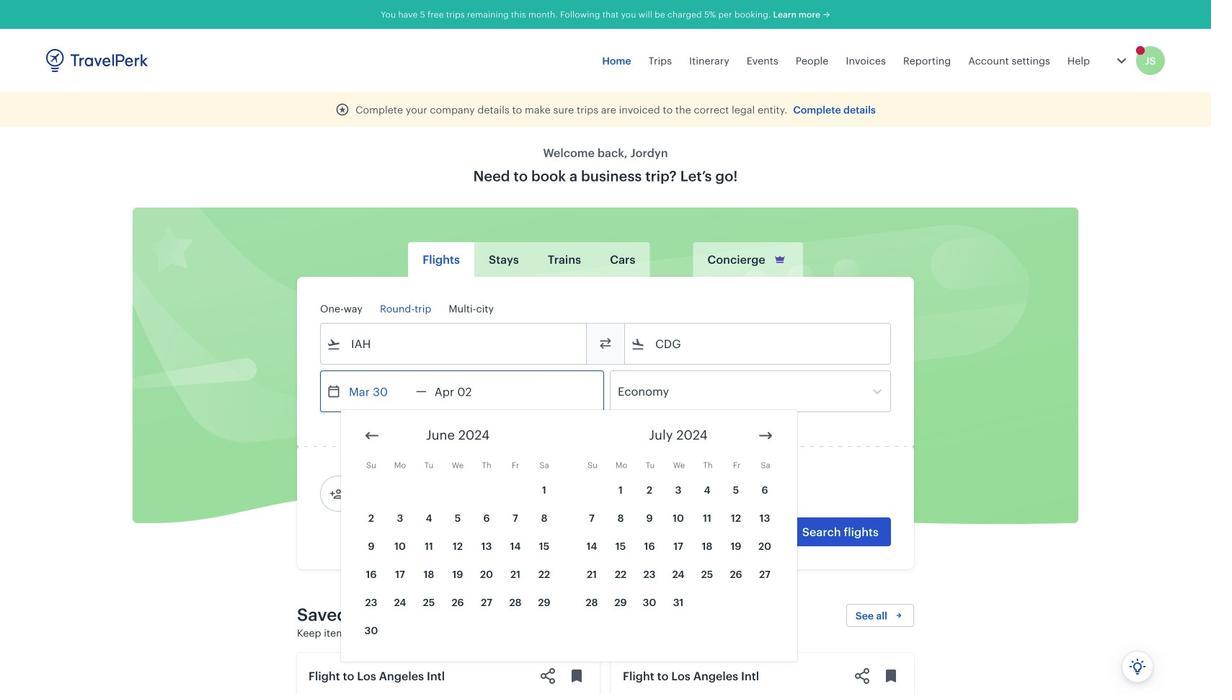Task type: describe. For each thing, give the bounding box(es) containing it.
move forward to switch to the next month. image
[[757, 427, 774, 444]]

Add first traveler search field
[[344, 482, 494, 505]]

move backward to switch to the previous month. image
[[363, 427, 381, 444]]

To search field
[[645, 332, 872, 355]]

Depart text field
[[341, 371, 416, 412]]

From search field
[[341, 332, 567, 355]]

calendar application
[[341, 410, 1211, 662]]

Return text field
[[427, 371, 502, 412]]



